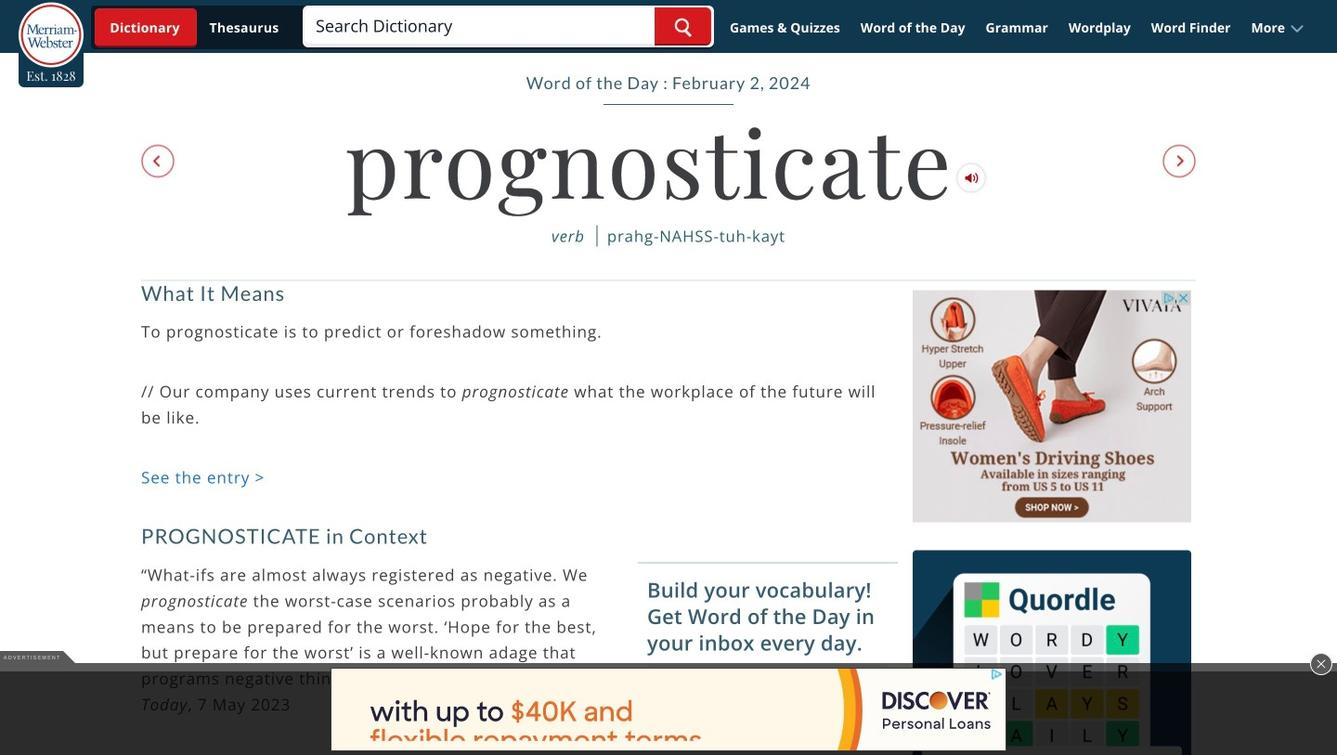 Task type: locate. For each thing, give the bounding box(es) containing it.
Search search field
[[305, 7, 711, 46]]

merriam webster - established 1828 image
[[19, 2, 84, 69]]

search word image
[[674, 18, 692, 37]]

play quordle: guess all four words in a limited number of tries.  each of your guesses must be a real 5-letter word. image
[[913, 550, 1191, 755]]



Task type: describe. For each thing, give the bounding box(es) containing it.
advertisement element
[[913, 290, 1191, 522]]

Sign up for Merriam-Webster's Word of the Day newsletter submit
[[647, 712, 889, 741]]

Your email address text field
[[647, 666, 889, 703]]

toggle search dictionary/thesaurus image
[[95, 8, 197, 47]]



Task type: vqa. For each thing, say whether or not it's contained in the screenshot.
Sign up for Merriam-Webster's Word of the Day newsletter text field
no



